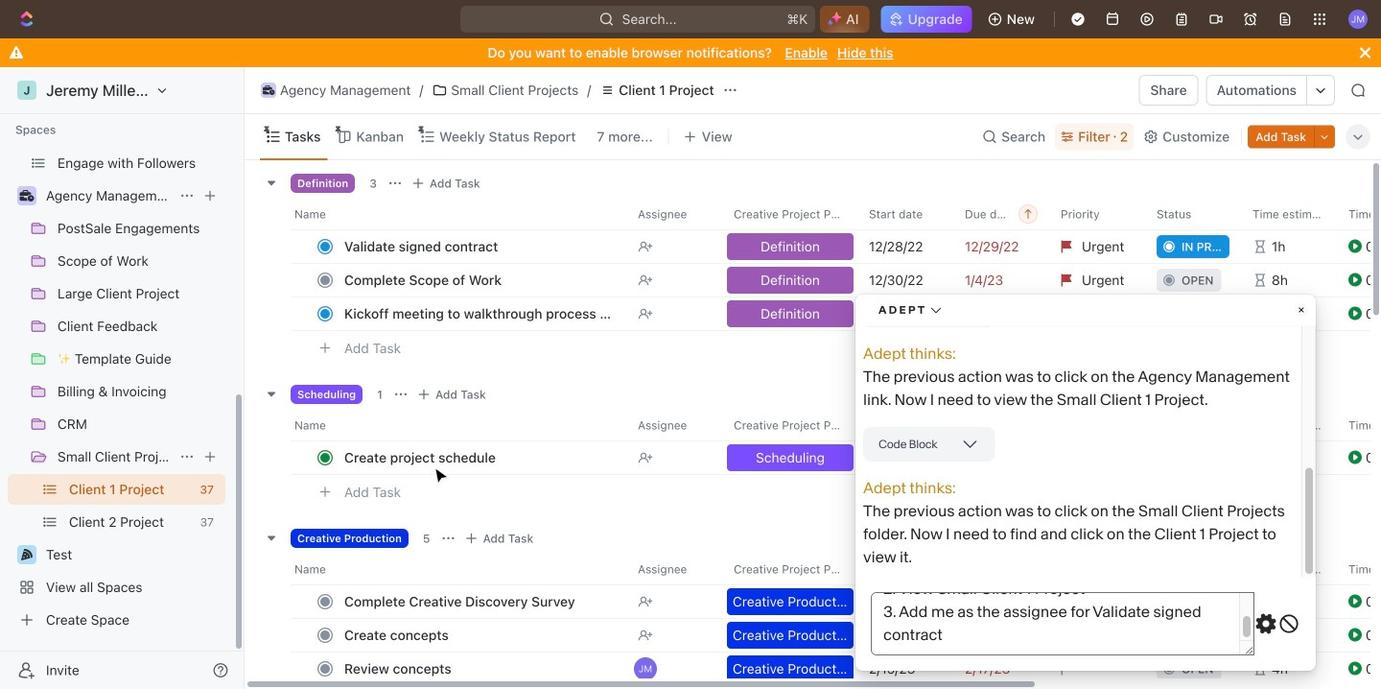 Task type: vqa. For each thing, say whether or not it's contained in the screenshot.
sixth row from the bottom
no



Task type: describe. For each thing, give the bounding box(es) containing it.
1 horizontal spatial business time image
[[263, 85, 275, 95]]

jeremy miller's workspace, , element
[[17, 81, 36, 100]]



Task type: locate. For each thing, give the bounding box(es) containing it.
tree
[[8, 0, 226, 635]]

1 vertical spatial business time image
[[20, 190, 34, 202]]

0 vertical spatial business time image
[[263, 85, 275, 95]]

tree inside sidebar navigation
[[8, 0, 226, 635]]

0 horizontal spatial business time image
[[20, 190, 34, 202]]

sidebar navigation
[[0, 0, 249, 689]]

pizza slice image
[[21, 549, 33, 560]]

business time image
[[263, 85, 275, 95], [20, 190, 34, 202]]

business time image inside sidebar navigation
[[20, 190, 34, 202]]



